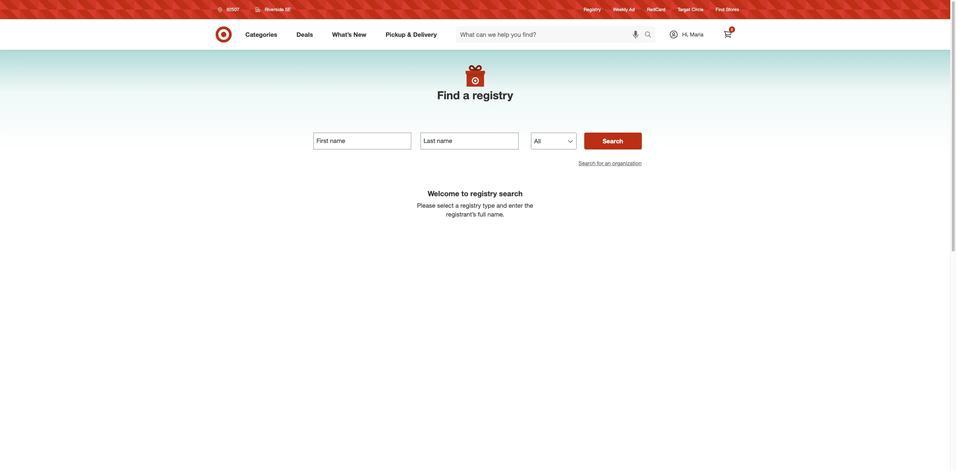 Task type: vqa. For each thing, say whether or not it's contained in the screenshot.
North Dallas
no



Task type: locate. For each thing, give the bounding box(es) containing it.
search up search for an organization link
[[603, 137, 623, 145]]

welcome to registry search please select a registry type and enter the registrant's full name.
[[417, 189, 533, 218]]

search
[[603, 137, 623, 145], [579, 160, 596, 167]]

search button
[[584, 133, 642, 150]]

what's new
[[332, 31, 367, 38]]

full
[[478, 211, 486, 218]]

a inside welcome to registry search please select a registry type and enter the registrant's full name.
[[456, 202, 459, 209]]

target circle
[[678, 7, 704, 12]]

1 vertical spatial search
[[499, 189, 523, 198]]

find
[[716, 7, 725, 12], [437, 88, 460, 102]]

a
[[463, 88, 470, 102], [456, 202, 459, 209]]

target circle link
[[678, 6, 704, 13]]

riverside
[[265, 7, 284, 12]]

find inside find stores link
[[716, 7, 725, 12]]

0 vertical spatial search
[[603, 137, 623, 145]]

search inside welcome to registry search please select a registry type and enter the registrant's full name.
[[499, 189, 523, 198]]

0 vertical spatial find
[[716, 7, 725, 12]]

search up enter
[[499, 189, 523, 198]]

redcard link
[[647, 6, 666, 13]]

registrant's
[[446, 211, 476, 218]]

type
[[483, 202, 495, 209]]

registry for to
[[471, 189, 497, 198]]

search for an organization
[[579, 160, 642, 167]]

registry
[[473, 88, 513, 102], [471, 189, 497, 198], [461, 202, 481, 209]]

None text field
[[313, 133, 412, 150]]

the
[[525, 202, 533, 209]]

1 horizontal spatial find
[[716, 7, 725, 12]]

0 horizontal spatial search
[[579, 160, 596, 167]]

search inside button
[[603, 137, 623, 145]]

search button
[[641, 26, 660, 45]]

pickup
[[386, 31, 406, 38]]

0 horizontal spatial a
[[456, 202, 459, 209]]

categories link
[[239, 26, 287, 43]]

hi,
[[682, 31, 689, 38]]

0 vertical spatial a
[[463, 88, 470, 102]]

please
[[417, 202, 436, 209]]

and
[[497, 202, 507, 209]]

registry link
[[584, 6, 601, 13]]

1 vertical spatial a
[[456, 202, 459, 209]]

None text field
[[421, 133, 519, 150]]

1 horizontal spatial search
[[603, 137, 623, 145]]

registry for a
[[473, 88, 513, 102]]

0 horizontal spatial search
[[499, 189, 523, 198]]

pickup & delivery
[[386, 31, 437, 38]]

find stores
[[716, 7, 739, 12]]

search for an organization link
[[579, 160, 642, 167]]

&
[[407, 31, 412, 38]]

to
[[462, 189, 469, 198]]

search down redcard link on the top of the page
[[641, 31, 660, 39]]

stores
[[726, 7, 739, 12]]

0 horizontal spatial find
[[437, 88, 460, 102]]

search
[[641, 31, 660, 39], [499, 189, 523, 198]]

find a registry
[[437, 88, 513, 102]]

registry
[[584, 7, 601, 12]]

search left for at right
[[579, 160, 596, 167]]

what's
[[332, 31, 352, 38]]

circle
[[692, 7, 704, 12]]

1 vertical spatial search
[[579, 160, 596, 167]]

0 vertical spatial search
[[641, 31, 660, 39]]

find for find a registry
[[437, 88, 460, 102]]

select
[[437, 202, 454, 209]]

0 vertical spatial registry
[[473, 88, 513, 102]]

search for search for an organization
[[579, 160, 596, 167]]

1 horizontal spatial search
[[641, 31, 660, 39]]

categories
[[245, 31, 277, 38]]

92507 button
[[213, 3, 248, 17]]

What can we help you find? suggestions appear below search field
[[456, 26, 647, 43]]

1 vertical spatial find
[[437, 88, 460, 102]]

delivery
[[413, 31, 437, 38]]

1 vertical spatial registry
[[471, 189, 497, 198]]



Task type: describe. For each thing, give the bounding box(es) containing it.
riverside se button
[[251, 3, 296, 17]]

weekly
[[613, 7, 628, 12]]

1 horizontal spatial a
[[463, 88, 470, 102]]

new
[[354, 31, 367, 38]]

92507
[[227, 7, 239, 12]]

3 link
[[719, 26, 736, 43]]

se
[[285, 7, 291, 12]]

deals
[[297, 31, 313, 38]]

what's new link
[[326, 26, 376, 43]]

weekly ad
[[613, 7, 635, 12]]

name.
[[488, 211, 504, 218]]

enter
[[509, 202, 523, 209]]

pickup & delivery link
[[379, 26, 447, 43]]

2 vertical spatial registry
[[461, 202, 481, 209]]

riverside se
[[265, 7, 291, 12]]

deals link
[[290, 26, 323, 43]]

an
[[605, 160, 611, 167]]

hi, maria
[[682, 31, 704, 38]]

3
[[731, 27, 733, 32]]

organization
[[613, 160, 642, 167]]

redcard
[[647, 7, 666, 12]]

maria
[[690, 31, 704, 38]]

target
[[678, 7, 691, 12]]

search for search
[[603, 137, 623, 145]]

find stores link
[[716, 6, 739, 13]]

ad
[[629, 7, 635, 12]]

weekly ad link
[[613, 6, 635, 13]]

for
[[597, 160, 604, 167]]

find for find stores
[[716, 7, 725, 12]]

welcome
[[428, 189, 460, 198]]



